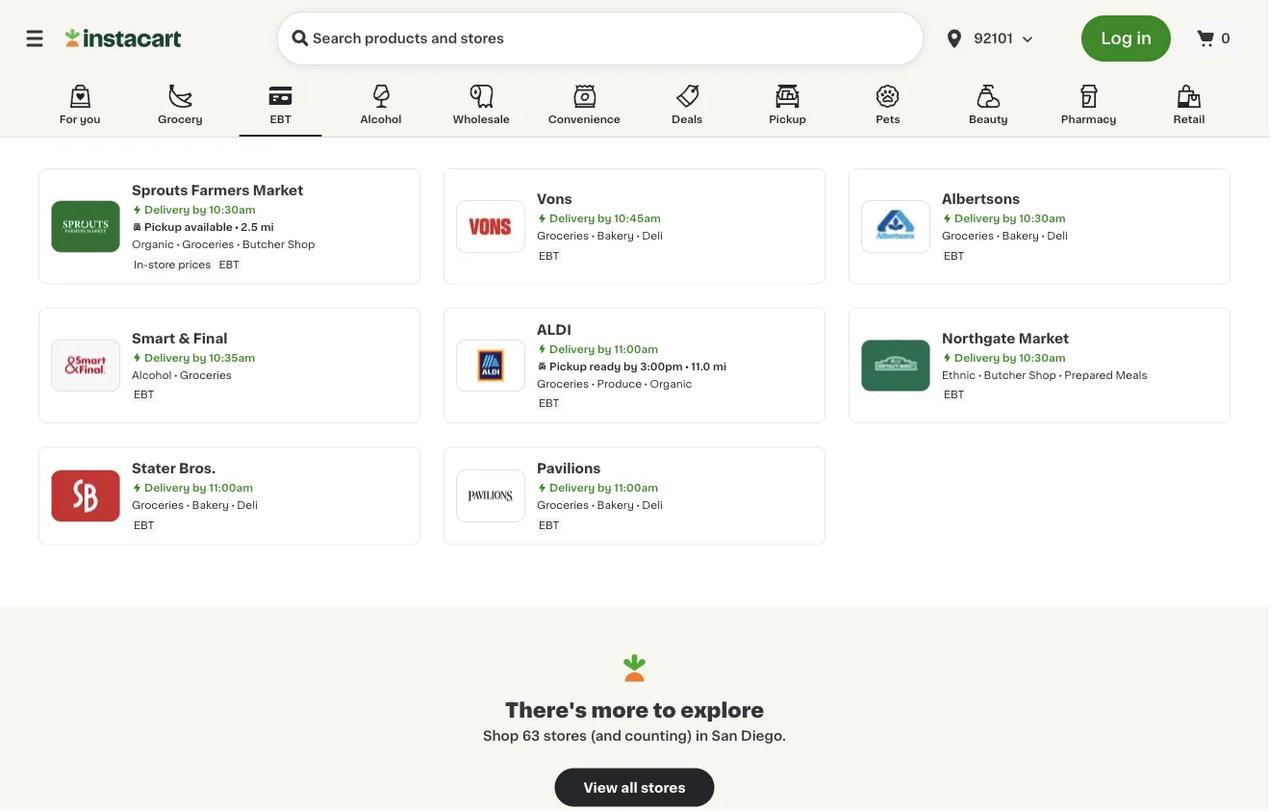 Task type: describe. For each thing, give the bounding box(es) containing it.
shop categories tab list
[[39, 81, 1231, 137]]

final
[[193, 332, 228, 345]]

by up produce
[[624, 361, 638, 372]]

view
[[584, 781, 618, 795]]

albertsons
[[942, 193, 1021, 206]]

aldi logo image
[[466, 341, 516, 391]]

vons
[[537, 193, 572, 206]]

0 vertical spatial market
[[253, 184, 303, 197]]

explore
[[681, 701, 765, 721]]

deals button
[[646, 81, 729, 137]]

1 92101 button from the left
[[932, 12, 1071, 65]]

ebt inside button
[[270, 114, 291, 125]]

alcohol for alcohol
[[361, 114, 402, 125]]

groceries down pavilions
[[537, 500, 589, 511]]

vons logo image
[[466, 201, 516, 251]]

by for northgate market
[[1003, 352, 1017, 363]]

ebt button
[[239, 81, 322, 137]]

ebt inside alcohol groceries ebt
[[134, 389, 154, 400]]

bakery for stater bros.
[[192, 500, 229, 511]]

stores inside button
[[641, 781, 686, 795]]

deals
[[672, 114, 703, 125]]

delivery by 11:00am for pavilions
[[550, 483, 658, 493]]

view all stores link
[[555, 769, 715, 807]]

delivery for sprouts farmers market
[[144, 205, 190, 215]]

delivery by 11:00am for stater bros.
[[144, 483, 253, 493]]

produce
[[597, 378, 642, 389]]

log
[[1101, 30, 1133, 47]]

ethnic
[[942, 370, 976, 380]]

bros.
[[179, 462, 216, 476]]

delivery for albertsons
[[955, 213, 1000, 224]]

10:30am for albertsons
[[1020, 213, 1066, 224]]

organic inside groceries produce organic ebt
[[650, 378, 693, 389]]

pets
[[876, 114, 901, 125]]

retail button
[[1148, 81, 1231, 137]]

in-
[[134, 259, 148, 270]]

by for vons
[[598, 213, 612, 224]]

ebt down stater
[[134, 520, 154, 530]]

ebt inside groceries produce organic ebt
[[539, 398, 560, 409]]

convenience
[[548, 114, 621, 125]]

&
[[179, 332, 190, 345]]

delivery by 10:45am
[[550, 213, 661, 224]]

pharmacy button
[[1048, 81, 1131, 137]]

instacart image
[[65, 27, 181, 50]]

stater bros.
[[132, 462, 216, 476]]

delivery by 10:30am for northgate market
[[955, 352, 1066, 363]]

farmers
[[191, 184, 250, 197]]

beauty button
[[947, 81, 1030, 137]]

prepared
[[1065, 370, 1114, 380]]

there's
[[505, 701, 587, 721]]

northgate market
[[942, 332, 1070, 345]]

ready
[[590, 361, 621, 372]]

10:30am for sprouts farmers market
[[209, 205, 256, 215]]

10:45am
[[614, 213, 661, 224]]

10:35am
[[209, 352, 255, 363]]

by for sprouts farmers market
[[192, 205, 206, 215]]

log in button
[[1082, 15, 1172, 62]]

beauty
[[969, 114, 1008, 125]]

groceries down vons
[[537, 231, 589, 241]]

northgate
[[942, 332, 1016, 345]]

pavilions
[[537, 462, 601, 476]]

stater
[[132, 462, 176, 476]]

for you
[[59, 114, 100, 125]]

delivery for pavilions
[[550, 483, 595, 493]]

log in
[[1101, 30, 1152, 47]]

smart & final logo image
[[61, 341, 111, 391]]

meals
[[1116, 370, 1148, 380]]

bakery for pavilions
[[597, 500, 634, 511]]

sprouts farmers market
[[132, 184, 303, 197]]

wholesale
[[453, 114, 510, 125]]

stores inside there's more to explore shop 63 stores (and counting) in san diego.
[[544, 729, 587, 743]]

more
[[592, 701, 649, 721]]

bakery for vons
[[597, 231, 634, 241]]

sprouts
[[132, 184, 188, 197]]

pickup button
[[747, 81, 829, 137]]

groceries bakery deli ebt for vons
[[537, 231, 663, 261]]

shop inside organic groceries butcher shop in-store prices ebt
[[287, 239, 315, 250]]

11:00am for stater bros.
[[209, 483, 253, 493]]

sprouts farmers market logo image
[[61, 201, 111, 251]]

grocery
[[158, 114, 203, 125]]

for you button
[[39, 81, 121, 137]]

alcohol button
[[340, 81, 423, 137]]

10:30am for northgate market
[[1020, 352, 1066, 363]]

63
[[522, 729, 540, 743]]

ebt down vons
[[539, 250, 560, 261]]

by for stater bros.
[[192, 483, 206, 493]]

pets button
[[847, 81, 930, 137]]

for
[[59, 114, 77, 125]]

in inside there's more to explore shop 63 stores (and counting) in san diego.
[[696, 729, 709, 743]]

11.0 mi
[[691, 361, 727, 372]]

pickup for aldi
[[550, 361, 587, 372]]

groceries inside groceries produce organic ebt
[[537, 378, 589, 389]]

groceries bakery deli ebt for albertsons
[[942, 231, 1068, 261]]

pickup for sprouts farmers market
[[144, 222, 182, 232]]



Task type: locate. For each thing, give the bounding box(es) containing it.
by for albertsons
[[1003, 213, 1017, 224]]

delivery by 10:30am for sprouts farmers market
[[144, 205, 256, 215]]

delivery down smart & final
[[144, 352, 190, 363]]

0
[[1222, 32, 1231, 45]]

delivery down sprouts
[[144, 205, 190, 215]]

organic groceries butcher shop in-store prices ebt
[[132, 239, 315, 270]]

delivery
[[144, 205, 190, 215], [550, 213, 595, 224], [955, 213, 1000, 224], [550, 344, 595, 354], [144, 352, 190, 363], [955, 352, 1000, 363], [144, 483, 190, 493], [550, 483, 595, 493]]

deli for albertsons
[[1048, 231, 1068, 241]]

by down final
[[192, 352, 206, 363]]

ebt down ethnic
[[944, 389, 965, 400]]

deli for stater bros.
[[237, 500, 258, 511]]

stores
[[544, 729, 587, 743], [641, 781, 686, 795]]

0 horizontal spatial organic
[[132, 239, 174, 250]]

groceries down available
[[182, 239, 234, 250]]

1 horizontal spatial stores
[[641, 781, 686, 795]]

1 vertical spatial shop
[[1029, 370, 1057, 380]]

delivery down aldi
[[550, 344, 595, 354]]

northgate market logo image
[[871, 341, 921, 391]]

butcher inside organic groceries butcher shop in-store prices ebt
[[243, 239, 285, 250]]

0 horizontal spatial alcohol
[[132, 370, 172, 380]]

grocery button
[[139, 81, 222, 137]]

all
[[621, 781, 638, 795]]

stores down there's
[[544, 729, 587, 743]]

by up ready
[[598, 344, 612, 354]]

groceries bakery deli ebt down albertsons
[[942, 231, 1068, 261]]

mi right '2.5'
[[261, 222, 274, 232]]

bakery down albertsons
[[1003, 231, 1039, 241]]

Search field
[[277, 12, 924, 65]]

10:30am up ethnic butcher shop prepared meals ebt
[[1020, 352, 1066, 363]]

0 horizontal spatial pickup
[[144, 222, 182, 232]]

2.5
[[241, 222, 258, 232]]

delivery by 10:35am
[[144, 352, 255, 363]]

None search field
[[277, 12, 924, 65]]

delivery for stater bros.
[[144, 483, 190, 493]]

ebt down albertsons
[[944, 250, 965, 261]]

2 horizontal spatial shop
[[1029, 370, 1057, 380]]

(and
[[591, 729, 622, 743]]

delivery for aldi
[[550, 344, 595, 354]]

alcohol inside alcohol groceries ebt
[[132, 370, 172, 380]]

market up 2.5 mi
[[253, 184, 303, 197]]

pickup
[[769, 114, 807, 125], [144, 222, 182, 232], [550, 361, 587, 372]]

delivery by 10:30am
[[144, 205, 256, 215], [955, 213, 1066, 224], [955, 352, 1066, 363]]

view all stores button
[[555, 769, 715, 807]]

11:00am for pavilions
[[614, 483, 658, 493]]

groceries bakery deli ebt down delivery by 10:45am
[[537, 231, 663, 261]]

groceries bakery deli ebt down bros.
[[132, 500, 258, 530]]

butcher
[[243, 239, 285, 250], [984, 370, 1027, 380]]

mi for aldi
[[713, 361, 727, 372]]

by up available
[[192, 205, 206, 215]]

1 horizontal spatial organic
[[650, 378, 693, 389]]

groceries bakery deli ebt
[[537, 231, 663, 261], [942, 231, 1068, 261], [132, 500, 258, 530], [537, 500, 663, 530]]

1 vertical spatial pickup
[[144, 222, 182, 232]]

92101 button
[[932, 12, 1071, 65], [943, 12, 1059, 65]]

groceries
[[537, 231, 589, 241], [942, 231, 995, 241], [182, 239, 234, 250], [180, 370, 232, 380], [537, 378, 589, 389], [132, 500, 184, 511], [537, 500, 589, 511]]

butcher inside ethnic butcher shop prepared meals ebt
[[984, 370, 1027, 380]]

butcher down 'northgate market'
[[984, 370, 1027, 380]]

11:00am
[[614, 344, 658, 354], [209, 483, 253, 493], [614, 483, 658, 493]]

0 vertical spatial alcohol
[[361, 114, 402, 125]]

bakery for albertsons
[[1003, 231, 1039, 241]]

alcohol for alcohol groceries ebt
[[132, 370, 172, 380]]

alcohol inside button
[[361, 114, 402, 125]]

pavilions logo image
[[466, 471, 516, 521]]

delivery by 11:00am down bros.
[[144, 483, 253, 493]]

delivery by 10:30am down albertsons
[[955, 213, 1066, 224]]

delivery down stater bros.
[[144, 483, 190, 493]]

1 vertical spatial organic
[[650, 378, 693, 389]]

1 vertical spatial market
[[1019, 332, 1070, 345]]

counting)
[[625, 729, 693, 743]]

delivery by 11:00am down pavilions
[[550, 483, 658, 493]]

there's more to explore shop 63 stores (and counting) in san diego.
[[483, 701, 787, 743]]

mi
[[261, 222, 274, 232], [713, 361, 727, 372]]

butcher down 2.5 mi
[[243, 239, 285, 250]]

view all stores
[[584, 781, 686, 795]]

0 vertical spatial organic
[[132, 239, 174, 250]]

ebt
[[270, 114, 291, 125], [539, 250, 560, 261], [944, 250, 965, 261], [219, 259, 240, 270], [134, 389, 154, 400], [944, 389, 965, 400], [539, 398, 560, 409], [134, 520, 154, 530], [539, 520, 560, 530]]

to
[[653, 701, 676, 721]]

0 horizontal spatial market
[[253, 184, 303, 197]]

delivery for northgate market
[[955, 352, 1000, 363]]

deli
[[642, 231, 663, 241], [1048, 231, 1068, 241], [237, 500, 258, 511], [642, 500, 663, 511]]

by down 'northgate market'
[[1003, 352, 1017, 363]]

in right 'log' on the right of page
[[1137, 30, 1152, 47]]

2.5 mi
[[241, 222, 274, 232]]

organic inside organic groceries butcher shop in-store prices ebt
[[132, 239, 174, 250]]

delivery for vons
[[550, 213, 595, 224]]

92101
[[974, 32, 1013, 45]]

wholesale button
[[440, 81, 523, 137]]

1 horizontal spatial butcher
[[984, 370, 1027, 380]]

by
[[192, 205, 206, 215], [598, 213, 612, 224], [1003, 213, 1017, 224], [598, 344, 612, 354], [192, 352, 206, 363], [1003, 352, 1017, 363], [624, 361, 638, 372], [192, 483, 206, 493], [598, 483, 612, 493]]

ebt up sprouts farmers market
[[270, 114, 291, 125]]

in
[[1137, 30, 1152, 47], [696, 729, 709, 743]]

1 vertical spatial alcohol
[[132, 370, 172, 380]]

by left "10:45am" in the top of the page
[[598, 213, 612, 224]]

aldi
[[537, 323, 572, 336]]

0 vertical spatial in
[[1137, 30, 1152, 47]]

store
[[148, 259, 176, 270]]

by for aldi
[[598, 344, 612, 354]]

bakery down pavilions
[[597, 500, 634, 511]]

delivery by 11:00am for aldi
[[550, 344, 658, 354]]

groceries inside alcohol groceries ebt
[[180, 370, 232, 380]]

11.0
[[691, 361, 711, 372]]

1 horizontal spatial shop
[[483, 729, 519, 743]]

alcohol groceries ebt
[[132, 370, 232, 400]]

delivery down vons
[[550, 213, 595, 224]]

by down pavilions
[[598, 483, 612, 493]]

ebt up pavilions
[[539, 398, 560, 409]]

10:30am down 'farmers'
[[209, 205, 256, 215]]

retail
[[1174, 114, 1205, 125]]

1 horizontal spatial in
[[1137, 30, 1152, 47]]

groceries bakery deli ebt for stater bros.
[[132, 500, 258, 530]]

3:00pm
[[640, 361, 683, 372]]

1 vertical spatial mi
[[713, 361, 727, 372]]

ebt inside organic groceries butcher shop in-store prices ebt
[[219, 259, 240, 270]]

ebt down pavilions
[[539, 520, 560, 530]]

pickup ready by 3:00pm
[[550, 361, 683, 372]]

11:00am for aldi
[[614, 344, 658, 354]]

ebt down the smart
[[134, 389, 154, 400]]

groceries down aldi
[[537, 378, 589, 389]]

market up ethnic butcher shop prepared meals ebt
[[1019, 332, 1070, 345]]

by for smart & final
[[192, 352, 206, 363]]

deli for pavilions
[[642, 500, 663, 511]]

0 horizontal spatial stores
[[544, 729, 587, 743]]

diego.
[[741, 729, 787, 743]]

shop inside ethnic butcher shop prepared meals ebt
[[1029, 370, 1057, 380]]

2 92101 button from the left
[[943, 12, 1059, 65]]

stater bros. logo image
[[61, 471, 111, 521]]

stores right all
[[641, 781, 686, 795]]

prices
[[178, 259, 211, 270]]

groceries down delivery by 10:35am
[[180, 370, 232, 380]]

by down bros.
[[192, 483, 206, 493]]

smart
[[132, 332, 175, 345]]

organic
[[132, 239, 174, 250], [650, 378, 693, 389]]

1 vertical spatial butcher
[[984, 370, 1027, 380]]

organic up store
[[132, 239, 174, 250]]

groceries bakery deli ebt down pavilions
[[537, 500, 663, 530]]

mi right 11.0
[[713, 361, 727, 372]]

0 button
[[1183, 19, 1247, 58]]

0 horizontal spatial in
[[696, 729, 709, 743]]

1 horizontal spatial market
[[1019, 332, 1070, 345]]

0 horizontal spatial shop
[[287, 239, 315, 250]]

convenience button
[[541, 81, 628, 137]]

organic down 3:00pm
[[650, 378, 693, 389]]

by for pavilions
[[598, 483, 612, 493]]

available
[[184, 222, 233, 232]]

alcohol
[[361, 114, 402, 125], [132, 370, 172, 380]]

0 vertical spatial pickup
[[769, 114, 807, 125]]

mi for sprouts farmers market
[[261, 222, 274, 232]]

0 vertical spatial stores
[[544, 729, 587, 743]]

smart & final
[[132, 332, 228, 345]]

0 horizontal spatial mi
[[261, 222, 274, 232]]

delivery by 11:00am up ready
[[550, 344, 658, 354]]

2 vertical spatial pickup
[[550, 361, 587, 372]]

in left the san
[[696, 729, 709, 743]]

delivery down pavilions
[[550, 483, 595, 493]]

groceries inside organic groceries butcher shop in-store prices ebt
[[182, 239, 234, 250]]

albertsons logo image
[[871, 201, 921, 251]]

groceries bakery deli ebt for pavilions
[[537, 500, 663, 530]]

2 horizontal spatial pickup
[[769, 114, 807, 125]]

bakery down delivery by 10:45am
[[597, 231, 634, 241]]

1 horizontal spatial mi
[[713, 361, 727, 372]]

deli for vons
[[642, 231, 663, 241]]

2 vertical spatial shop
[[483, 729, 519, 743]]

bakery down bros.
[[192, 500, 229, 511]]

1 horizontal spatial pickup
[[550, 361, 587, 372]]

ebt inside ethnic butcher shop prepared meals ebt
[[944, 389, 965, 400]]

10:30am down albertsons
[[1020, 213, 1066, 224]]

shop
[[287, 239, 315, 250], [1029, 370, 1057, 380], [483, 729, 519, 743]]

10:30am
[[209, 205, 256, 215], [1020, 213, 1066, 224], [1020, 352, 1066, 363]]

delivery by 10:30am down 'northgate market'
[[955, 352, 1066, 363]]

groceries produce organic ebt
[[537, 378, 693, 409]]

pharmacy
[[1061, 114, 1117, 125]]

delivery for smart & final
[[144, 352, 190, 363]]

delivery by 10:30am up available
[[144, 205, 256, 215]]

delivery by 10:30am for albertsons
[[955, 213, 1066, 224]]

you
[[80, 114, 100, 125]]

market
[[253, 184, 303, 197], [1019, 332, 1070, 345]]

ethnic butcher shop prepared meals ebt
[[942, 370, 1148, 400]]

san
[[712, 729, 738, 743]]

groceries down stater
[[132, 500, 184, 511]]

1 vertical spatial stores
[[641, 781, 686, 795]]

1 horizontal spatial alcohol
[[361, 114, 402, 125]]

pickup inside button
[[769, 114, 807, 125]]

delivery by 11:00am
[[550, 344, 658, 354], [144, 483, 253, 493], [550, 483, 658, 493]]

delivery down albertsons
[[955, 213, 1000, 224]]

1 vertical spatial in
[[696, 729, 709, 743]]

in inside 'button'
[[1137, 30, 1152, 47]]

groceries down albertsons
[[942, 231, 995, 241]]

0 horizontal spatial butcher
[[243, 239, 285, 250]]

pickup available
[[144, 222, 233, 232]]

delivery down northgate
[[955, 352, 1000, 363]]

0 vertical spatial butcher
[[243, 239, 285, 250]]

0 vertical spatial mi
[[261, 222, 274, 232]]

ebt right prices
[[219, 259, 240, 270]]

0 vertical spatial shop
[[287, 239, 315, 250]]

by down albertsons
[[1003, 213, 1017, 224]]

shop inside there's more to explore shop 63 stores (and counting) in san diego.
[[483, 729, 519, 743]]



Task type: vqa. For each thing, say whether or not it's contained in the screenshot.


